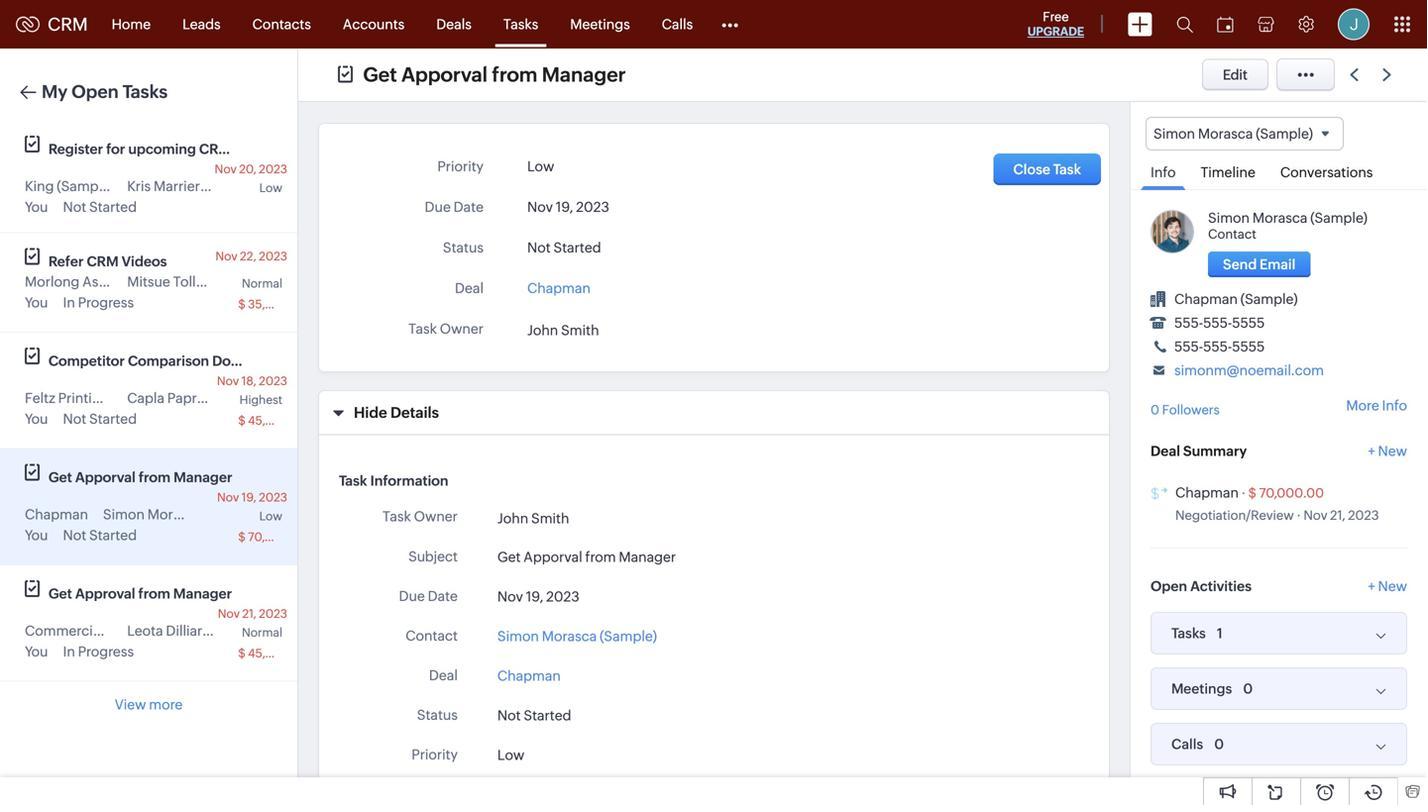 Task type: locate. For each thing, give the bounding box(es) containing it.
5555 down chapman (sample) link
[[1232, 315, 1265, 331]]

2 555-555-5555 from the top
[[1174, 339, 1265, 355]]

normal for mitsue tollner (sample)
[[242, 277, 282, 290]]

feltz
[[25, 390, 55, 406]]

normal
[[242, 277, 282, 290], [242, 626, 282, 640]]

1 vertical spatial ·
[[1297, 509, 1301, 523]]

nov inside get apporval from manager nov 19, 2023
[[217, 491, 239, 504]]

2 + new from the top
[[1368, 579, 1407, 595]]

in down the morlong
[[63, 295, 75, 311]]

2 horizontal spatial 0
[[1243, 681, 1253, 697]]

Other Modules field
[[709, 8, 751, 40]]

started for from
[[89, 528, 137, 544]]

create menu element
[[1116, 0, 1164, 48]]

0 vertical spatial get apporval from manager
[[363, 63, 626, 86]]

deals
[[436, 16, 472, 32]]

new
[[1378, 444, 1407, 460], [1378, 579, 1407, 595]]

4 you from the top
[[25, 528, 48, 544]]

in down commercial
[[63, 644, 75, 660]]

3 you from the top
[[25, 411, 48, 427]]

tasks
[[503, 16, 538, 32], [123, 82, 168, 102], [1171, 626, 1206, 642]]

70,000.00 inside chapman · $ 70,000.00 negotiation/review · nov 21, 2023
[[1259, 486, 1324, 501]]

1 vertical spatial in progress
[[63, 644, 134, 660]]

started
[[89, 199, 137, 215], [554, 240, 601, 256], [89, 411, 137, 427], [89, 528, 137, 544], [524, 708, 571, 724]]

2023 inside get approval from manager nov 21, 2023
[[259, 608, 287, 621]]

tasks left 1
[[1171, 626, 1206, 642]]

· right negotiation/review
[[1297, 509, 1301, 523]]

1 vertical spatial $ 45,000.00
[[238, 647, 309, 661]]

open left activities on the right bottom of page
[[1151, 579, 1187, 595]]

20,
[[239, 163, 256, 176]]

0 vertical spatial contact
[[1208, 227, 1257, 242]]

2 progress from the top
[[78, 644, 134, 660]]

2 in from the top
[[63, 644, 75, 660]]

0 vertical spatial crm
[[48, 14, 88, 34]]

0 vertical spatial open
[[71, 82, 119, 102]]

2 vertical spatial apporval
[[524, 549, 582, 565]]

1 vertical spatial date
[[428, 589, 458, 604]]

info left the timeline
[[1151, 165, 1176, 181]]

· up negotiation/review
[[1241, 486, 1246, 501]]

0 horizontal spatial simon morasca (sample)
[[103, 507, 263, 523]]

meetings down 1
[[1171, 681, 1232, 697]]

free upgrade
[[1028, 9, 1084, 38]]

0 vertical spatial simon morasca (sample)
[[1154, 126, 1313, 142]]

previous record image
[[1350, 68, 1359, 81]]

2 vertical spatial 0
[[1214, 737, 1224, 753]]

1 vertical spatial 5555
[[1232, 339, 1265, 355]]

in progress for press
[[63, 644, 134, 660]]

1 vertical spatial + new
[[1368, 579, 1407, 595]]

1 vertical spatial contact
[[406, 628, 458, 644]]

0 vertical spatial owner
[[440, 321, 484, 337]]

1 horizontal spatial apporval
[[401, 63, 488, 86]]

21, inside get approval from manager nov 21, 2023
[[242, 608, 256, 621]]

started for upcoming
[[89, 199, 137, 215]]

calls
[[662, 16, 693, 32], [1171, 737, 1203, 753]]

you for commercial press
[[25, 644, 48, 660]]

2 45,000.00 from the top
[[248, 647, 309, 661]]

2 horizontal spatial apporval
[[524, 549, 582, 565]]

0 vertical spatial 19,
[[556, 199, 573, 215]]

0 horizontal spatial simon morasca (sample) link
[[497, 626, 657, 647]]

2023
[[259, 163, 287, 176], [576, 199, 609, 215], [259, 250, 287, 263], [259, 375, 287, 388], [259, 491, 287, 504], [1348, 509, 1379, 523], [546, 589, 580, 605], [259, 608, 287, 621]]

1 vertical spatial in
[[63, 644, 75, 660]]

manager
[[542, 63, 626, 86], [174, 470, 232, 486], [619, 549, 676, 565], [173, 586, 232, 602]]

tasks up upcoming
[[123, 82, 168, 102]]

0 vertical spatial 0
[[1151, 403, 1159, 418]]

crm right logo
[[48, 14, 88, 34]]

you for king (sample)
[[25, 199, 48, 215]]

555-555-5555 up the simonm@noemail.com link
[[1174, 339, 1265, 355]]

crm inside register for upcoming crm webinars nov 20, 2023
[[199, 141, 231, 157]]

0 vertical spatial in progress
[[63, 295, 134, 311]]

task owner down information
[[383, 509, 458, 525]]

task left information
[[339, 473, 367, 489]]

chapman · $ 70,000.00 negotiation/review · nov 21, 2023
[[1175, 485, 1379, 523]]

$ down leota dilliard (sample)
[[238, 647, 246, 661]]

crm link
[[16, 14, 88, 34]]

meetings left calls link
[[570, 16, 630, 32]]

from inside get approval from manager nov 21, 2023
[[138, 586, 170, 602]]

task owner
[[408, 321, 484, 337], [383, 509, 458, 525]]

0 vertical spatial +
[[1368, 444, 1375, 460]]

1 vertical spatial deal
[[1151, 444, 1180, 460]]

1 progress from the top
[[78, 295, 134, 311]]

$ 70,000.00
[[238, 531, 308, 544]]

get
[[363, 63, 397, 86], [48, 470, 72, 486], [497, 549, 521, 565], [48, 586, 72, 602]]

45,000.00
[[248, 414, 309, 428], [248, 647, 309, 661]]

accounts link
[[327, 0, 421, 48]]

0 vertical spatial date
[[454, 199, 484, 215]]

get apporval from manager
[[363, 63, 626, 86], [497, 549, 676, 565]]

1 horizontal spatial tasks
[[503, 16, 538, 32]]

comparison
[[128, 353, 209, 369]]

contacts
[[252, 16, 311, 32]]

1 normal from the top
[[242, 277, 282, 290]]

home
[[112, 16, 151, 32]]

$ for leota dilliard (sample)
[[238, 647, 246, 661]]

0 vertical spatial 5555
[[1232, 315, 1265, 331]]

competitor
[[48, 353, 125, 369]]

you for feltz printing service
[[25, 411, 48, 427]]

1 vertical spatial meetings
[[1171, 681, 1232, 697]]

0 vertical spatial status
[[443, 240, 484, 256]]

normal up $ 35,000.00
[[242, 277, 282, 290]]

19, inside get apporval from manager nov 19, 2023
[[241, 491, 256, 504]]

1 vertical spatial new
[[1378, 579, 1407, 595]]

1 + from the top
[[1368, 444, 1375, 460]]

2 vertical spatial 19,
[[526, 589, 543, 605]]

not for competitor comparison document
[[63, 411, 86, 427]]

chapman (sample)
[[1174, 292, 1298, 307]]

get inside get apporval from manager nov 19, 2023
[[48, 470, 72, 486]]

conversations
[[1280, 165, 1373, 181]]

profile element
[[1326, 0, 1382, 48]]

1 horizontal spatial 70,000.00
[[1259, 486, 1324, 501]]

1 new from the top
[[1378, 444, 1407, 460]]

0 vertical spatial meetings
[[570, 16, 630, 32]]

1 555-555-5555 from the top
[[1174, 315, 1265, 331]]

0 vertical spatial new
[[1378, 444, 1407, 460]]

2 horizontal spatial 19,
[[556, 199, 573, 215]]

smith
[[561, 322, 599, 338], [531, 511, 569, 527]]

0 vertical spatial task owner
[[408, 321, 484, 337]]

1 vertical spatial tasks
[[123, 82, 168, 102]]

5 you from the top
[[25, 644, 48, 660]]

5555 up the simonm@noemail.com link
[[1232, 339, 1265, 355]]

1 45,000.00 from the top
[[248, 414, 309, 428]]

in
[[63, 295, 75, 311], [63, 644, 75, 660]]

0 vertical spatial progress
[[78, 295, 134, 311]]

contact down the subject
[[406, 628, 458, 644]]

simon morasca (sample)
[[1154, 126, 1313, 142], [103, 507, 263, 523], [497, 629, 657, 645]]

morlong
[[25, 274, 80, 290]]

2 in progress from the top
[[63, 644, 134, 660]]

capla paprocki (sample)
[[127, 390, 284, 406]]

logo image
[[16, 16, 40, 32]]

45,000.00 down leota dilliard (sample)
[[248, 647, 309, 661]]

1 vertical spatial simon morasca (sample)
[[103, 507, 263, 523]]

get inside get approval from manager nov 21, 2023
[[48, 586, 72, 602]]

$ 45,000.00 down highest
[[238, 414, 309, 428]]

2 vertical spatial simon morasca (sample)
[[497, 629, 657, 645]]

chapman for chapman (sample)
[[1174, 292, 1238, 307]]

0 vertical spatial 21,
[[1330, 509, 1345, 523]]

$ 45,000.00
[[238, 414, 309, 428], [238, 647, 309, 661]]

morasca inside simon morasca (sample) contact
[[1253, 210, 1308, 226]]

$ for simon morasca (sample)
[[238, 531, 246, 544]]

1 vertical spatial crm
[[199, 141, 231, 157]]

0 vertical spatial 70,000.00
[[1259, 486, 1324, 501]]

approval
[[75, 586, 135, 602]]

john
[[527, 322, 558, 338], [497, 511, 528, 527]]

0 vertical spatial in
[[63, 295, 75, 311]]

not started for from
[[63, 528, 137, 544]]

in progress down morlong associates
[[63, 295, 134, 311]]

nov inside get approval from manager nov 21, 2023
[[218, 608, 240, 621]]

0 vertical spatial 555-555-5555
[[1174, 315, 1265, 331]]

0
[[1151, 403, 1159, 418], [1243, 681, 1253, 697], [1214, 737, 1224, 753]]

progress down associates
[[78, 295, 134, 311]]

1 you from the top
[[25, 199, 48, 215]]

1 vertical spatial due
[[399, 589, 425, 604]]

2 horizontal spatial simon morasca (sample)
[[1154, 126, 1313, 142]]

1 horizontal spatial meetings
[[1171, 681, 1232, 697]]

tasks inside "link"
[[503, 16, 538, 32]]

0 vertical spatial 45,000.00
[[248, 414, 309, 428]]

get down feltz
[[48, 470, 72, 486]]

$ 45,000.00 for leota dilliard (sample)
[[238, 647, 309, 661]]

free
[[1043, 9, 1069, 24]]

simonm@noemail.com
[[1174, 363, 1324, 379]]

webinars
[[234, 141, 296, 157]]

mitsue tollner (sample)
[[127, 274, 277, 290]]

task information
[[339, 473, 448, 489]]

1 vertical spatial open
[[1151, 579, 1187, 595]]

555-
[[1174, 315, 1203, 331], [1203, 315, 1232, 331], [1174, 339, 1203, 355], [1203, 339, 1232, 355]]

manager inside get approval from manager nov 21, 2023
[[173, 586, 232, 602]]

1 vertical spatial normal
[[242, 626, 282, 640]]

task right close
[[1053, 162, 1081, 177]]

(sample) inside field
[[1256, 126, 1313, 142]]

·
[[1241, 486, 1246, 501], [1297, 509, 1301, 523]]

$ 45,000.00 for capla paprocki (sample)
[[238, 414, 309, 428]]

date
[[454, 199, 484, 215], [428, 589, 458, 604]]

0 vertical spatial $ 45,000.00
[[238, 414, 309, 428]]

1 horizontal spatial ·
[[1297, 509, 1301, 523]]

1 vertical spatial status
[[417, 707, 458, 723]]

$ 45,000.00 down leota dilliard (sample)
[[238, 647, 309, 661]]

crm
[[48, 14, 88, 34], [199, 141, 231, 157], [87, 254, 119, 270]]

+ inside + new "link"
[[1368, 444, 1375, 460]]

1 horizontal spatial info
[[1382, 398, 1407, 414]]

you for morlong associates
[[25, 295, 48, 311]]

0 for meetings
[[1243, 681, 1253, 697]]

chapman link
[[527, 275, 591, 296], [1175, 485, 1239, 501], [497, 666, 561, 687]]

open
[[71, 82, 119, 102], [1151, 579, 1187, 595]]

contact inside simon morasca (sample) contact
[[1208, 227, 1257, 242]]

1 vertical spatial 21,
[[242, 608, 256, 621]]

1 vertical spatial 555-555-5555
[[1174, 339, 1265, 355]]

info
[[1151, 165, 1176, 181], [1382, 398, 1407, 414]]

$ down get apporval from manager nov 19, 2023
[[238, 531, 246, 544]]

1 in progress from the top
[[63, 295, 134, 311]]

2023 inside competitor comparison document nov 18, 2023
[[259, 375, 287, 388]]

leota dilliard (sample)
[[127, 623, 271, 639]]

meetings
[[570, 16, 630, 32], [1171, 681, 1232, 697]]

1 vertical spatial priority
[[412, 747, 458, 763]]

task up details
[[408, 321, 437, 337]]

progress down press on the left of page
[[78, 644, 134, 660]]

priority
[[437, 159, 484, 174], [412, 747, 458, 763]]

morasca
[[1198, 126, 1253, 142], [1253, 210, 1308, 226], [147, 507, 202, 523], [542, 629, 597, 645]]

0 vertical spatial deal
[[455, 280, 484, 296]]

0 followers
[[1151, 403, 1220, 418]]

contact down the timeline
[[1208, 227, 1257, 242]]

information
[[370, 473, 448, 489]]

2 normal from the top
[[242, 626, 282, 640]]

$ up negotiation/review
[[1248, 486, 1257, 501]]

1 horizontal spatial simon morasca (sample)
[[497, 629, 657, 645]]

simon morasca (sample) contact
[[1208, 210, 1368, 242]]

open activities
[[1151, 579, 1252, 595]]

morlong associates
[[25, 274, 152, 290]]

get up commercial
[[48, 586, 72, 602]]

0 horizontal spatial info
[[1151, 165, 1176, 181]]

deal for top chapman link
[[455, 280, 484, 296]]

0 horizontal spatial contact
[[406, 628, 458, 644]]

0 vertical spatial simon morasca (sample) link
[[1208, 210, 1368, 226]]

+ new
[[1368, 444, 1407, 460], [1368, 579, 1407, 595]]

$ down highest
[[238, 414, 246, 428]]

you
[[25, 199, 48, 215], [25, 295, 48, 311], [25, 411, 48, 427], [25, 528, 48, 544], [25, 644, 48, 660]]

simon
[[1154, 126, 1195, 142], [1208, 210, 1250, 226], [103, 507, 145, 523], [497, 629, 539, 645]]

view
[[115, 697, 146, 713]]

1 horizontal spatial calls
[[1171, 737, 1203, 753]]

1 horizontal spatial simon morasca (sample) link
[[1208, 210, 1368, 226]]

1 + new from the top
[[1368, 444, 1407, 460]]

0 vertical spatial chapman link
[[527, 275, 591, 296]]

0 horizontal spatial meetings
[[570, 16, 630, 32]]

tasks right deals
[[503, 16, 538, 32]]

normal right dilliard
[[242, 626, 282, 640]]

crm up kris marrier (sample)
[[199, 141, 231, 157]]

1 horizontal spatial 0
[[1214, 737, 1224, 753]]

0 horizontal spatial ·
[[1241, 486, 1246, 501]]

1 in from the top
[[63, 295, 75, 311]]

from
[[492, 63, 538, 86], [139, 470, 170, 486], [585, 549, 616, 565], [138, 586, 170, 602]]

chapman
[[527, 280, 591, 296], [1174, 292, 1238, 307], [1175, 485, 1239, 501], [25, 507, 88, 523], [497, 668, 561, 684]]

2 $ 45,000.00 from the top
[[238, 647, 309, 661]]

info link
[[1141, 151, 1186, 190]]

close task link
[[994, 154, 1101, 185]]

2 horizontal spatial tasks
[[1171, 626, 1206, 642]]

$ for mitsue tollner (sample)
[[238, 298, 246, 311]]

task owner up details
[[408, 321, 484, 337]]

$ left 35,000.00
[[238, 298, 246, 311]]

low
[[527, 159, 554, 174], [259, 181, 282, 195], [259, 510, 282, 523], [497, 748, 524, 763]]

close task
[[1013, 162, 1081, 177]]

1 vertical spatial chapman link
[[1175, 485, 1239, 501]]

owner
[[440, 321, 484, 337], [414, 509, 458, 525]]

in progress down the commercial press
[[63, 644, 134, 660]]

1 vertical spatial progress
[[78, 644, 134, 660]]

tasks link
[[487, 0, 554, 48]]

1 $ 45,000.00 from the top
[[238, 414, 309, 428]]

2023 inside chapman · $ 70,000.00 negotiation/review · nov 21, 2023
[[1348, 509, 1379, 523]]

1 horizontal spatial contact
[[1208, 227, 1257, 242]]

0 vertical spatial + new
[[1368, 444, 1407, 460]]

19,
[[556, 199, 573, 215], [241, 491, 256, 504], [526, 589, 543, 605]]

45,000.00 down highest
[[248, 414, 309, 428]]

1 vertical spatial nov 19, 2023
[[497, 589, 580, 605]]

normal for leota dilliard (sample)
[[242, 626, 282, 640]]

status
[[443, 240, 484, 256], [417, 707, 458, 723]]

None button
[[1208, 252, 1311, 278]]

555-555-5555 down chapman (sample) link
[[1174, 315, 1265, 331]]

open right the my
[[71, 82, 119, 102]]

info right more on the right of page
[[1382, 398, 1407, 414]]

crm up associates
[[87, 254, 119, 270]]

$ inside chapman · $ 70,000.00 negotiation/review · nov 21, 2023
[[1248, 486, 1257, 501]]

upgrade
[[1028, 25, 1084, 38]]

2 you from the top
[[25, 295, 48, 311]]

progress for press
[[78, 644, 134, 660]]

1 horizontal spatial open
[[1151, 579, 1187, 595]]

2 vertical spatial deal
[[429, 668, 458, 684]]

task
[[1053, 162, 1081, 177], [408, 321, 437, 337], [339, 473, 367, 489], [383, 509, 411, 525]]



Task type: describe. For each thing, give the bounding box(es) containing it.
manager inside get apporval from manager nov 19, 2023
[[174, 470, 232, 486]]

2 vertical spatial tasks
[[1171, 626, 1206, 642]]

more
[[149, 697, 183, 713]]

leads
[[182, 16, 221, 32]]

1 horizontal spatial 19,
[[526, 589, 543, 605]]

0 vertical spatial smith
[[561, 322, 599, 338]]

create menu image
[[1128, 12, 1153, 36]]

timeline link
[[1191, 151, 1265, 189]]

highest
[[239, 393, 282, 407]]

followers
[[1162, 403, 1220, 418]]

1 vertical spatial owner
[[414, 509, 458, 525]]

1 vertical spatial 70,000.00
[[248, 531, 308, 544]]

chapman for top chapman link
[[527, 280, 591, 296]]

1 vertical spatial due date
[[399, 589, 458, 604]]

hide details link
[[349, 404, 439, 422]]

Simon Morasca (Sample) field
[[1146, 117, 1344, 151]]

not for get apporval from manager
[[63, 528, 86, 544]]

king
[[25, 178, 54, 194]]

in progress for associates
[[63, 295, 134, 311]]

apporval inside get apporval from manager nov 19, 2023
[[75, 470, 136, 486]]

king (sample)
[[25, 178, 114, 194]]

more
[[1346, 398, 1379, 414]]

progress for associates
[[78, 295, 134, 311]]

nov 22, 2023
[[215, 250, 287, 263]]

summary
[[1183, 444, 1247, 460]]

simon inside field
[[1154, 126, 1195, 142]]

tollner
[[173, 274, 217, 290]]

0 horizontal spatial 0
[[1151, 403, 1159, 418]]

hide details
[[354, 404, 439, 422]]

commercial
[[25, 623, 104, 639]]

chapman (sample) link
[[1174, 292, 1298, 307]]

home link
[[96, 0, 167, 48]]

in for commercial
[[63, 644, 75, 660]]

1
[[1217, 626, 1223, 642]]

more info link
[[1346, 398, 1407, 414]]

21, inside chapman · $ 70,000.00 negotiation/review · nov 21, 2023
[[1330, 509, 1345, 523]]

1 vertical spatial get apporval from manager
[[497, 549, 676, 565]]

1 vertical spatial john
[[497, 511, 528, 527]]

0 vertical spatial due date
[[425, 199, 484, 215]]

details
[[390, 404, 439, 422]]

press
[[107, 623, 141, 639]]

chapman for bottommost chapman link
[[497, 668, 561, 684]]

profile image
[[1338, 8, 1370, 40]]

0 vertical spatial nov 19, 2023
[[527, 199, 609, 215]]

calendar image
[[1217, 16, 1234, 32]]

chapman inside chapman · $ 70,000.00 negotiation/review · nov 21, 2023
[[1175, 485, 1239, 501]]

kris
[[127, 178, 151, 194]]

for
[[106, 141, 125, 157]]

simon inside simon morasca (sample) contact
[[1208, 210, 1250, 226]]

deals link
[[421, 0, 487, 48]]

associates
[[82, 274, 152, 290]]

+ new link
[[1368, 444, 1407, 469]]

1 vertical spatial info
[[1382, 398, 1407, 414]]

1 vertical spatial john smith
[[497, 511, 569, 527]]

2 vertical spatial crm
[[87, 254, 119, 270]]

2 vertical spatial chapman link
[[497, 666, 561, 687]]

2023 inside register for upcoming crm webinars nov 20, 2023
[[259, 163, 287, 176]]

accounts
[[343, 16, 405, 32]]

meetings link
[[554, 0, 646, 48]]

dilliard
[[166, 623, 211, 639]]

0 vertical spatial due
[[425, 199, 451, 215]]

task down task information
[[383, 509, 411, 525]]

videos
[[122, 254, 167, 270]]

2 5555 from the top
[[1232, 339, 1265, 355]]

commercial press
[[25, 623, 141, 639]]

0 for calls
[[1214, 737, 1224, 753]]

$ 35,000.00
[[238, 298, 308, 311]]

morasca inside simon morasca (sample) field
[[1198, 126, 1253, 142]]

nov inside register for upcoming crm webinars nov 20, 2023
[[215, 163, 237, 176]]

2 new from the top
[[1378, 579, 1407, 595]]

new inside "link"
[[1378, 444, 1407, 460]]

get right the subject
[[497, 549, 521, 565]]

register for upcoming crm webinars nov 20, 2023
[[48, 141, 296, 176]]

capla
[[127, 390, 164, 406]]

feltz printing service
[[25, 390, 160, 406]]

upcoming
[[128, 141, 196, 157]]

nov inside chapman · $ 70,000.00 negotiation/review · nov 21, 2023
[[1304, 509, 1328, 523]]

get approval from manager nov 21, 2023
[[48, 586, 287, 621]]

get apporval from manager nov 19, 2023
[[48, 470, 287, 504]]

0 horizontal spatial tasks
[[123, 82, 168, 102]]

deal summary
[[1151, 444, 1247, 460]]

kris marrier (sample)
[[127, 178, 260, 194]]

search image
[[1176, 16, 1193, 33]]

started for document
[[89, 411, 137, 427]]

close
[[1013, 162, 1050, 177]]

my open tasks
[[42, 82, 168, 102]]

$ for capla paprocki (sample)
[[238, 414, 246, 428]]

0 vertical spatial ·
[[1241, 486, 1246, 501]]

marrier
[[154, 178, 200, 194]]

view more
[[115, 697, 183, 713]]

deal for bottommost chapman link
[[429, 668, 458, 684]]

document
[[212, 353, 282, 369]]

not started for document
[[63, 411, 137, 427]]

competitor comparison document nov 18, 2023
[[48, 353, 287, 388]]

(sample) inside simon morasca (sample) contact
[[1310, 210, 1368, 226]]

calls link
[[646, 0, 709, 48]]

info inside info link
[[1151, 165, 1176, 181]]

conversations link
[[1270, 151, 1383, 189]]

simon morasca (sample) inside field
[[1154, 126, 1313, 142]]

subject
[[408, 549, 458, 565]]

register
[[48, 141, 103, 157]]

1 vertical spatial simon morasca (sample) link
[[497, 626, 657, 647]]

in for morlong
[[63, 295, 75, 311]]

not started for upcoming
[[63, 199, 137, 215]]

0 vertical spatial john smith
[[527, 322, 599, 338]]

leads link
[[167, 0, 236, 48]]

not for register for upcoming crm webinars
[[63, 199, 86, 215]]

you for chapman
[[25, 528, 48, 544]]

hide
[[354, 404, 387, 422]]

0 vertical spatial priority
[[437, 159, 484, 174]]

service
[[112, 390, 160, 406]]

from inside get apporval from manager nov 19, 2023
[[139, 470, 170, 486]]

contacts link
[[236, 0, 327, 48]]

0 vertical spatial john
[[527, 322, 558, 338]]

simonm@noemail.com link
[[1174, 363, 1324, 379]]

mitsue
[[127, 274, 170, 290]]

get down accounts link
[[363, 63, 397, 86]]

paprocki
[[167, 390, 224, 406]]

0 vertical spatial calls
[[662, 16, 693, 32]]

refer crm videos
[[48, 254, 167, 270]]

18,
[[241, 375, 256, 388]]

negotiation/review
[[1175, 509, 1294, 523]]

search element
[[1164, 0, 1205, 49]]

2023 inside get apporval from manager nov 19, 2023
[[259, 491, 287, 504]]

22,
[[240, 250, 256, 263]]

timeline
[[1201, 165, 1256, 181]]

1 5555 from the top
[[1232, 315, 1265, 331]]

leota
[[127, 623, 163, 639]]

nov inside competitor comparison document nov 18, 2023
[[217, 375, 239, 388]]

more info
[[1346, 398, 1407, 414]]

2 + from the top
[[1368, 579, 1375, 595]]

next record image
[[1383, 68, 1395, 81]]

1 vertical spatial task owner
[[383, 509, 458, 525]]

refer
[[48, 254, 84, 270]]

activities
[[1190, 579, 1252, 595]]

45,000.00 for leota dilliard (sample)
[[248, 647, 309, 661]]

1 vertical spatial calls
[[1171, 737, 1203, 753]]

1 vertical spatial smith
[[531, 511, 569, 527]]

printing
[[58, 390, 109, 406]]

35,000.00
[[248, 298, 308, 311]]

my
[[42, 82, 68, 102]]

45,000.00 for capla paprocki (sample)
[[248, 414, 309, 428]]

edit
[[1223, 67, 1248, 83]]



Task type: vqa. For each thing, say whether or not it's contained in the screenshot.
(Sample) within the Simon Morasca (Sample) Contact
yes



